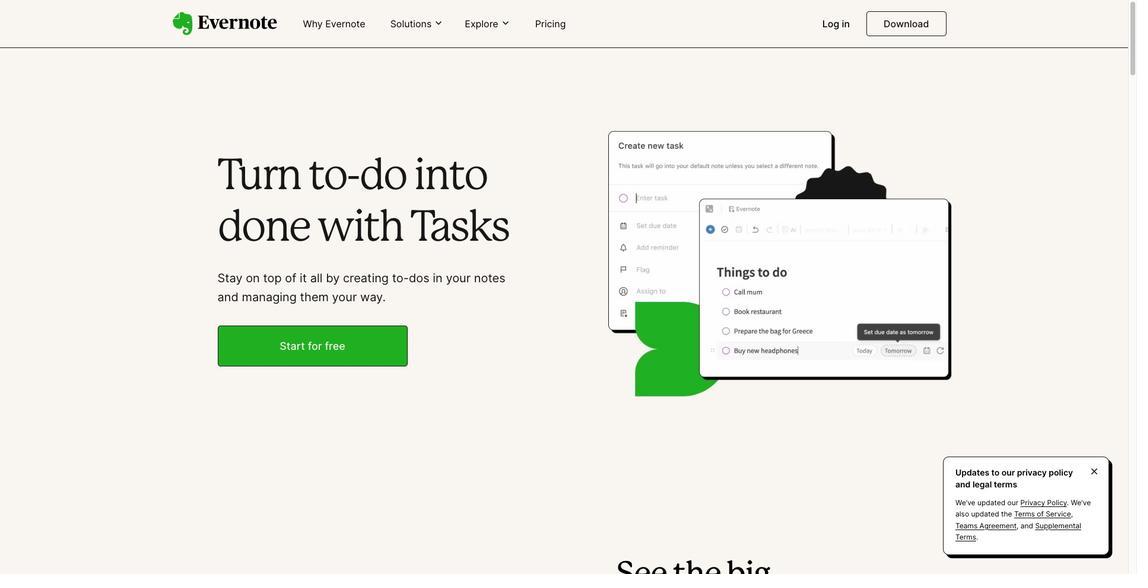 Task type: vqa. For each thing, say whether or not it's contained in the screenshot.
the leftmost in
yes



Task type: describe. For each thing, give the bounding box(es) containing it.
log in
[[823, 18, 851, 30]]

download
[[884, 18, 930, 30]]

why
[[303, 18, 323, 30]]

them
[[300, 290, 329, 305]]

privacy policy link
[[1021, 499, 1068, 508]]

stay
[[218, 271, 243, 286]]

terms
[[995, 480, 1018, 490]]

free
[[325, 340, 346, 353]]

teams
[[956, 522, 978, 531]]

privacy
[[1021, 499, 1046, 508]]

tasks screen image
[[605, 105, 956, 415]]

on
[[246, 271, 260, 286]]

1 horizontal spatial your
[[446, 271, 471, 286]]

pricing
[[536, 18, 566, 30]]

0 horizontal spatial your
[[332, 290, 357, 305]]

agreement
[[980, 522, 1017, 531]]

of inside 'terms of service , teams agreement , and'
[[1038, 510, 1045, 519]]

legal
[[973, 480, 993, 490]]

privacy
[[1018, 468, 1048, 478]]

start for free
[[280, 340, 346, 353]]

our for privacy
[[1008, 499, 1019, 508]]

it
[[300, 271, 307, 286]]

why evernote link
[[296, 13, 373, 36]]

by
[[326, 271, 340, 286]]

we've inside '. we've also updated the'
[[1072, 499, 1092, 508]]

to- inside the stay on top of it all by creating to-dos in your notes and managing them your way.
[[392, 271, 409, 286]]

updates to our privacy policy and legal terms
[[956, 468, 1074, 490]]

managing
[[242, 290, 297, 305]]

why evernote
[[303, 18, 366, 30]]

terms inside 'terms of service , teams agreement , and'
[[1015, 510, 1036, 519]]

0 horizontal spatial ,
[[1017, 522, 1019, 531]]

teams agreement link
[[956, 522, 1017, 531]]

way.
[[360, 290, 386, 305]]

notes
[[474, 271, 506, 286]]

explore button
[[462, 17, 514, 30]]

all
[[310, 271, 323, 286]]

1 horizontal spatial ,
[[1072, 510, 1074, 519]]

evernote logo image
[[173, 12, 277, 36]]

into
[[414, 158, 487, 198]]

download link
[[867, 11, 947, 36]]

done
[[218, 209, 310, 249]]

start for free link
[[218, 326, 408, 367]]

terms of service link
[[1015, 510, 1072, 519]]

solutions button
[[387, 17, 447, 30]]

to- inside turn to-do into done with tasks
[[308, 158, 360, 198]]

we've updated our privacy policy
[[956, 499, 1068, 508]]

. for .
[[977, 533, 979, 542]]

creating
[[343, 271, 389, 286]]

solutions
[[391, 18, 432, 30]]



Task type: locate. For each thing, give the bounding box(es) containing it.
0 horizontal spatial to-
[[308, 158, 360, 198]]

, down '. we've also updated the'
[[1017, 522, 1019, 531]]

and
[[218, 290, 239, 305], [956, 480, 971, 490], [1021, 522, 1034, 531]]

. we've also updated the
[[956, 499, 1092, 519]]

1 vertical spatial to-
[[392, 271, 409, 286]]

1 horizontal spatial in
[[842, 18, 851, 30]]

start
[[280, 340, 305, 353]]

and down '. we've also updated the'
[[1021, 522, 1034, 531]]

1 vertical spatial of
[[1038, 510, 1045, 519]]

top
[[263, 271, 282, 286]]

we've up also
[[956, 499, 976, 508]]

updated up the
[[978, 499, 1006, 508]]

1 horizontal spatial and
[[956, 480, 971, 490]]

updated
[[978, 499, 1006, 508], [972, 510, 1000, 519]]

our up the
[[1008, 499, 1019, 508]]

log
[[823, 18, 840, 30]]

1 vertical spatial and
[[956, 480, 971, 490]]

our inside updates to our privacy policy and legal terms
[[1002, 468, 1016, 478]]

policy
[[1050, 468, 1074, 478]]

1 vertical spatial your
[[332, 290, 357, 305]]

updates
[[956, 468, 990, 478]]

turn
[[218, 158, 301, 198]]

0 vertical spatial our
[[1002, 468, 1016, 478]]

1 vertical spatial updated
[[972, 510, 1000, 519]]

1 vertical spatial terms
[[956, 533, 977, 542]]

,
[[1072, 510, 1074, 519], [1017, 522, 1019, 531]]

to- right creating
[[392, 271, 409, 286]]

turn to-do into done with tasks
[[218, 158, 509, 249]]

of down privacy policy link at the right bottom of page
[[1038, 510, 1045, 519]]

to-
[[308, 158, 360, 198], [392, 271, 409, 286]]

terms down privacy
[[1015, 510, 1036, 519]]

0 vertical spatial of
[[285, 271, 297, 286]]

0 horizontal spatial we've
[[956, 499, 976, 508]]

in right dos
[[433, 271, 443, 286]]

terms
[[1015, 510, 1036, 519], [956, 533, 977, 542]]

0 vertical spatial updated
[[978, 499, 1006, 508]]

1 vertical spatial ,
[[1017, 522, 1019, 531]]

1 vertical spatial in
[[433, 271, 443, 286]]

in right log
[[842, 18, 851, 30]]

we've
[[956, 499, 976, 508], [1072, 499, 1092, 508]]

0 horizontal spatial in
[[433, 271, 443, 286]]

. inside '. we've also updated the'
[[1068, 499, 1070, 508]]

1 vertical spatial our
[[1008, 499, 1019, 508]]

also
[[956, 510, 970, 519]]

the
[[1002, 510, 1013, 519]]

to- up 'with'
[[308, 158, 360, 198]]

0 horizontal spatial terms
[[956, 533, 977, 542]]

of left the it
[[285, 271, 297, 286]]

we've right policy
[[1072, 499, 1092, 508]]

0 vertical spatial .
[[1068, 499, 1070, 508]]

in inside the stay on top of it all by creating to-dos in your notes and managing them your way.
[[433, 271, 443, 286]]

and inside 'terms of service , teams agreement , and'
[[1021, 522, 1034, 531]]

1 vertical spatial .
[[977, 533, 979, 542]]

1 horizontal spatial .
[[1068, 499, 1070, 508]]

of inside the stay on top of it all by creating to-dos in your notes and managing them your way.
[[285, 271, 297, 286]]

in
[[842, 18, 851, 30], [433, 271, 443, 286]]

service
[[1047, 510, 1072, 519]]

0 horizontal spatial of
[[285, 271, 297, 286]]

tasks
[[411, 209, 509, 249]]

our
[[1002, 468, 1016, 478], [1008, 499, 1019, 508]]

of
[[285, 271, 297, 286], [1038, 510, 1045, 519]]

pricing link
[[528, 13, 573, 36]]

and down stay
[[218, 290, 239, 305]]

supplemental terms
[[956, 522, 1082, 542]]

evernote
[[326, 18, 366, 30]]

for
[[308, 340, 322, 353]]

and inside the stay on top of it all by creating to-dos in your notes and managing them your way.
[[218, 290, 239, 305]]

our up terms
[[1002, 468, 1016, 478]]

, up 'supplemental' at the bottom right of page
[[1072, 510, 1074, 519]]

2 horizontal spatial and
[[1021, 522, 1034, 531]]

terms inside 'supplemental terms'
[[956, 533, 977, 542]]

. for . we've also updated the
[[1068, 499, 1070, 508]]

your
[[446, 271, 471, 286], [332, 290, 357, 305]]

. down teams agreement link
[[977, 533, 979, 542]]

log in link
[[816, 13, 858, 36]]

stay on top of it all by creating to-dos in your notes and managing them your way.
[[218, 271, 506, 305]]

policy
[[1048, 499, 1068, 508]]

explore
[[465, 18, 499, 30]]

your down by
[[332, 290, 357, 305]]

with
[[317, 209, 403, 249]]

0 vertical spatial terms
[[1015, 510, 1036, 519]]

2 we've from the left
[[1072, 499, 1092, 508]]

terms of service , teams agreement , and
[[956, 510, 1074, 531]]

supplemental terms link
[[956, 522, 1082, 542]]

do
[[360, 158, 406, 198]]

your left notes
[[446, 271, 471, 286]]

and inside updates to our privacy policy and legal terms
[[956, 480, 971, 490]]

.
[[1068, 499, 1070, 508], [977, 533, 979, 542]]

0 horizontal spatial .
[[977, 533, 979, 542]]

0 vertical spatial in
[[842, 18, 851, 30]]

. up service on the bottom right
[[1068, 499, 1070, 508]]

dos
[[409, 271, 430, 286]]

updated inside '. we've also updated the'
[[972, 510, 1000, 519]]

0 horizontal spatial and
[[218, 290, 239, 305]]

to
[[992, 468, 1000, 478]]

1 horizontal spatial terms
[[1015, 510, 1036, 519]]

2 vertical spatial and
[[1021, 522, 1034, 531]]

0 vertical spatial ,
[[1072, 510, 1074, 519]]

0 vertical spatial your
[[446, 271, 471, 286]]

0 vertical spatial and
[[218, 290, 239, 305]]

updated up teams agreement link
[[972, 510, 1000, 519]]

1 horizontal spatial to-
[[392, 271, 409, 286]]

1 horizontal spatial we've
[[1072, 499, 1092, 508]]

terms down teams
[[956, 533, 977, 542]]

and down updates
[[956, 480, 971, 490]]

our for privacy
[[1002, 468, 1016, 478]]

1 horizontal spatial of
[[1038, 510, 1045, 519]]

supplemental
[[1036, 522, 1082, 531]]

1 we've from the left
[[956, 499, 976, 508]]

0 vertical spatial to-
[[308, 158, 360, 198]]



